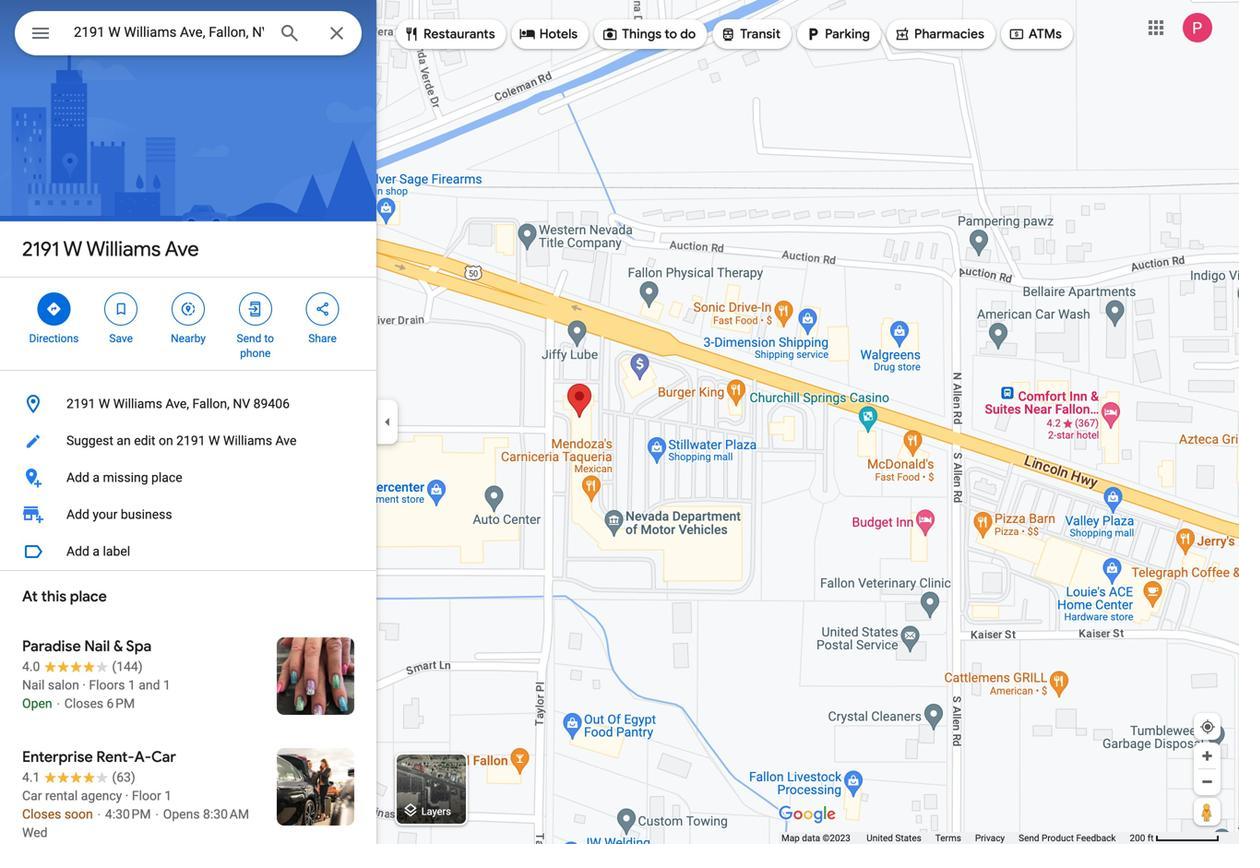 Task type: locate. For each thing, give the bounding box(es) containing it.
0 vertical spatial a
[[93, 470, 100, 485]]

0 horizontal spatial 2191
[[22, 236, 59, 262]]

0 vertical spatial closes
[[64, 696, 103, 712]]

· up the 4:30 pm
[[125, 789, 129, 804]]

and
[[139, 678, 160, 693]]

w for 2191 w williams ave
[[63, 236, 82, 262]]

states
[[896, 833, 922, 844]]

0 vertical spatial car
[[151, 748, 176, 767]]

1 vertical spatial a
[[93, 544, 100, 559]]

1 horizontal spatial 2191
[[66, 396, 95, 412]]

add a missing place
[[66, 470, 182, 485]]

send inside send to phone
[[237, 332, 262, 345]]

2191 W Williams Ave, Fallon, NV 89406 field
[[15, 11, 362, 55]]

1 add from the top
[[66, 470, 89, 485]]

1 horizontal spatial closes
[[64, 696, 103, 712]]

send inside button
[[1019, 833, 1040, 844]]

google maps element
[[0, 0, 1240, 845]]

3 add from the top
[[66, 544, 89, 559]]

a-
[[134, 748, 151, 767]]

a left the missing
[[93, 470, 100, 485]]

w inside 2191 w williams ave, fallon, nv 89406 button
[[99, 396, 110, 412]]

williams up the edit
[[113, 396, 162, 412]]

0 vertical spatial ave
[[165, 236, 199, 262]]

1 vertical spatial car
[[22, 789, 42, 804]]

add your business link
[[0, 497, 377, 533]]

0 horizontal spatial place
[[70, 587, 107, 606]]

things
[[622, 26, 662, 42]]

williams inside button
[[223, 433, 272, 449]]

 restaurants
[[403, 24, 495, 44]]

⋅ down salon
[[55, 696, 61, 712]]

ft
[[1148, 833, 1154, 844]]

 parking
[[805, 24, 870, 44]]

floors
[[89, 678, 125, 693]]

2 a from the top
[[93, 544, 100, 559]]

1 left and
[[128, 678, 135, 693]]

send left product
[[1019, 833, 1040, 844]]

0 horizontal spatial send
[[237, 332, 262, 345]]

closes up the wed
[[22, 807, 61, 822]]

rental
[[45, 789, 78, 804]]

your
[[93, 507, 118, 522]]

williams
[[86, 236, 161, 262], [113, 396, 162, 412], [223, 433, 272, 449]]

0 vertical spatial to
[[665, 26, 677, 42]]

ave,
[[166, 396, 189, 412]]

add for add your business
[[66, 507, 89, 522]]

car
[[151, 748, 176, 767], [22, 789, 42, 804]]

2 add from the top
[[66, 507, 89, 522]]

0 vertical spatial williams
[[86, 236, 161, 262]]

0 vertical spatial 2191
[[22, 236, 59, 262]]

2191 up suggest
[[66, 396, 95, 412]]

0 horizontal spatial ⋅
[[55, 696, 61, 712]]

to up 'phone'
[[264, 332, 274, 345]]

car rental agency · floor 1
[[22, 789, 172, 804]]

hotels
[[540, 26, 578, 42]]

ave down 89406
[[276, 433, 297, 449]]

map
[[782, 833, 800, 844]]

0 horizontal spatial ave
[[165, 236, 199, 262]]

2 vertical spatial 2191
[[176, 433, 205, 449]]

williams up 
[[86, 236, 161, 262]]

williams down nv
[[223, 433, 272, 449]]

200 ft
[[1130, 833, 1154, 844]]

nail down 4.0
[[22, 678, 45, 693]]

1 vertical spatial nail
[[22, 678, 45, 693]]

1 horizontal spatial ·
[[125, 789, 129, 804]]

add down suggest
[[66, 470, 89, 485]]


[[403, 24, 420, 44]]

2191 w williams ave main content
[[0, 0, 377, 845]]

0 vertical spatial add
[[66, 470, 89, 485]]

1 vertical spatial send
[[1019, 833, 1040, 844]]

w inside suggest an edit on 2191 w williams ave button
[[209, 433, 220, 449]]

a left label
[[93, 544, 100, 559]]

0 horizontal spatial closes
[[22, 807, 61, 822]]

2191 up 
[[22, 236, 59, 262]]

8:30 am
[[203, 807, 249, 822]]

place inside button
[[151, 470, 182, 485]]

send product feedback
[[1019, 833, 1116, 844]]

missing
[[103, 470, 148, 485]]

1 vertical spatial add
[[66, 507, 89, 522]]

add left label
[[66, 544, 89, 559]]

directions
[[29, 332, 79, 345]]

send up 'phone'
[[237, 332, 262, 345]]

closes down salon
[[64, 696, 103, 712]]

4.0 stars 144 reviews image
[[22, 658, 143, 677]]

car down 4.1
[[22, 789, 42, 804]]

closes
[[64, 696, 103, 712], [22, 807, 61, 822]]

0 horizontal spatial w
[[63, 236, 82, 262]]

2 horizontal spatial 2191
[[176, 433, 205, 449]]

closes inside nail salon · floors 1 and 1 open ⋅ closes 6 pm
[[64, 696, 103, 712]]

1
[[128, 678, 135, 693], [163, 678, 171, 693], [164, 789, 172, 804]]

1 horizontal spatial ave
[[276, 433, 297, 449]]

add for add a label
[[66, 544, 89, 559]]

nail left &
[[84, 637, 110, 656]]

footer
[[782, 833, 1130, 845]]

 hotels
[[519, 24, 578, 44]]

0 vertical spatial send
[[237, 332, 262, 345]]

closes soon
[[22, 807, 93, 822]]


[[519, 24, 536, 44]]

2 vertical spatial w
[[209, 433, 220, 449]]

place right this
[[70, 587, 107, 606]]

add left your
[[66, 507, 89, 522]]

williams inside button
[[113, 396, 162, 412]]

1 right floor
[[164, 789, 172, 804]]

2 horizontal spatial w
[[209, 433, 220, 449]]

2191 w williams ave, fallon, nv 89406 button
[[0, 386, 377, 423]]

⋅ down floor
[[154, 807, 160, 822]]

0 horizontal spatial to
[[264, 332, 274, 345]]

0 vertical spatial ·
[[82, 678, 86, 693]]

floor
[[132, 789, 161, 804]]

w up directions
[[63, 236, 82, 262]]

2 vertical spatial williams
[[223, 433, 272, 449]]

nail
[[84, 637, 110, 656], [22, 678, 45, 693]]

1 vertical spatial williams
[[113, 396, 162, 412]]

 things to do
[[602, 24, 696, 44]]

to left do
[[665, 26, 677, 42]]

0 vertical spatial w
[[63, 236, 82, 262]]

w down fallon,
[[209, 433, 220, 449]]

nv
[[233, 396, 250, 412]]

1 horizontal spatial place
[[151, 470, 182, 485]]


[[30, 20, 52, 47]]

⋅ inside nail salon · floors 1 and 1 open ⋅ closes 6 pm
[[55, 696, 61, 712]]

2191 for 2191 w williams ave
[[22, 236, 59, 262]]

1 vertical spatial to
[[264, 332, 274, 345]]

send for send to phone
[[237, 332, 262, 345]]

89406
[[254, 396, 290, 412]]

salon
[[48, 678, 79, 693]]

 pharmacies
[[894, 24, 985, 44]]

1 horizontal spatial w
[[99, 396, 110, 412]]

terms
[[936, 833, 962, 844]]

place
[[151, 470, 182, 485], [70, 587, 107, 606]]

2191 inside button
[[66, 396, 95, 412]]

1 vertical spatial w
[[99, 396, 110, 412]]

0 vertical spatial nail
[[84, 637, 110, 656]]

1 horizontal spatial send
[[1019, 833, 1040, 844]]

1 a from the top
[[93, 470, 100, 485]]

place down on
[[151, 470, 182, 485]]

1 vertical spatial ave
[[276, 433, 297, 449]]

a
[[93, 470, 100, 485], [93, 544, 100, 559]]

0 vertical spatial place
[[151, 470, 182, 485]]

0 horizontal spatial car
[[22, 789, 42, 804]]

fallon,
[[192, 396, 230, 412]]

privacy
[[975, 833, 1005, 844]]

show your location image
[[1200, 719, 1216, 736]]

· down 4.0 stars 144 reviews image
[[82, 678, 86, 693]]

1 vertical spatial 2191
[[66, 396, 95, 412]]


[[46, 299, 62, 319]]

add
[[66, 470, 89, 485], [66, 507, 89, 522], [66, 544, 89, 559]]

2 vertical spatial add
[[66, 544, 89, 559]]

show street view coverage image
[[1194, 798, 1221, 826]]

1 horizontal spatial to
[[665, 26, 677, 42]]

ave up 
[[165, 236, 199, 262]]

w
[[63, 236, 82, 262], [99, 396, 110, 412], [209, 433, 220, 449]]

1 horizontal spatial car
[[151, 748, 176, 767]]

rent-
[[96, 748, 134, 767]]

pharmacies
[[915, 26, 985, 42]]

w for 2191 w williams ave, fallon, nv 89406
[[99, 396, 110, 412]]

(63)
[[112, 770, 135, 785]]

to
[[665, 26, 677, 42], [264, 332, 274, 345]]


[[113, 299, 129, 319]]

wed
[[22, 826, 48, 841]]

None field
[[74, 21, 264, 43]]

footer containing map data ©2023
[[782, 833, 1130, 845]]

0 horizontal spatial nail
[[22, 678, 45, 693]]

2191 right on
[[176, 433, 205, 449]]

w up suggest
[[99, 396, 110, 412]]

spa
[[126, 637, 152, 656]]

united states button
[[867, 833, 922, 845]]

car up floor
[[151, 748, 176, 767]]

2191
[[22, 236, 59, 262], [66, 396, 95, 412], [176, 433, 205, 449]]

ave
[[165, 236, 199, 262], [276, 433, 297, 449]]

· inside nail salon · floors 1 and 1 open ⋅ closes 6 pm
[[82, 678, 86, 693]]

0 horizontal spatial ·
[[82, 678, 86, 693]]

⋅ down car rental agency · floor 1
[[96, 807, 102, 822]]


[[1009, 24, 1025, 44]]

suggest an edit on 2191 w williams ave button
[[0, 423, 377, 460]]



Task type: vqa. For each thing, say whether or not it's contained in the screenshot.


Task type: describe. For each thing, give the bounding box(es) containing it.
6 pm
[[107, 696, 135, 712]]

1 horizontal spatial nail
[[84, 637, 110, 656]]

an
[[117, 433, 131, 449]]

suggest an edit on 2191 w williams ave
[[66, 433, 297, 449]]

nail salon · floors 1 and 1 open ⋅ closes 6 pm
[[22, 678, 171, 712]]

none field inside 2191 w williams ave, fallon, nv 89406 field
[[74, 21, 264, 43]]

united
[[867, 833, 893, 844]]

1 vertical spatial place
[[70, 587, 107, 606]]

4.1
[[22, 770, 40, 785]]

4.0
[[22, 659, 40, 675]]

(144)
[[112, 659, 143, 675]]

zoom in image
[[1201, 749, 1215, 763]]


[[805, 24, 821, 44]]

transit
[[740, 26, 781, 42]]

open
[[22, 696, 52, 712]]

feedback
[[1077, 833, 1116, 844]]

1 horizontal spatial ⋅
[[96, 807, 102, 822]]

to inside send to phone
[[264, 332, 274, 345]]

4.1 stars 63 reviews image
[[22, 769, 135, 787]]

a for label
[[93, 544, 100, 559]]

add your business
[[66, 507, 172, 522]]

parking
[[825, 26, 870, 42]]

edit
[[134, 433, 156, 449]]

paradise nail & spa
[[22, 637, 152, 656]]

200
[[1130, 833, 1146, 844]]

business
[[121, 507, 172, 522]]

 atms
[[1009, 24, 1062, 44]]

2 horizontal spatial ⋅
[[154, 807, 160, 822]]

a for missing
[[93, 470, 100, 485]]

enterprise rent-a-car
[[22, 748, 176, 767]]

phone
[[240, 347, 271, 360]]

agency
[[81, 789, 122, 804]]

⋅ 4:30 pm ⋅ opens 8:30 am wed
[[22, 807, 249, 841]]


[[180, 299, 197, 319]]

1 vertical spatial ·
[[125, 789, 129, 804]]

label
[[103, 544, 130, 559]]


[[314, 299, 331, 319]]


[[720, 24, 737, 44]]

atms
[[1029, 26, 1062, 42]]

1 vertical spatial closes
[[22, 807, 61, 822]]

layers
[[422, 806, 451, 818]]

©2023
[[823, 833, 851, 844]]

add a label
[[66, 544, 130, 559]]

save
[[109, 332, 133, 345]]

 search field
[[15, 11, 362, 59]]

this
[[41, 587, 67, 606]]

data
[[802, 833, 821, 844]]

zoom out image
[[1201, 775, 1215, 789]]

2191 w williams ave
[[22, 236, 199, 262]]

add for add a missing place
[[66, 470, 89, 485]]

opens
[[163, 807, 200, 822]]

suggest
[[66, 433, 113, 449]]

1 right and
[[163, 678, 171, 693]]

privacy button
[[975, 833, 1005, 845]]

200 ft button
[[1130, 833, 1220, 844]]

add a missing place button
[[0, 460, 377, 497]]

at
[[22, 587, 38, 606]]

at this place
[[22, 587, 107, 606]]

on
[[159, 433, 173, 449]]

send product feedback button
[[1019, 833, 1116, 845]]

2191 inside button
[[176, 433, 205, 449]]

nail inside nail salon · floors 1 and 1 open ⋅ closes 6 pm
[[22, 678, 45, 693]]

soon
[[64, 807, 93, 822]]

ave inside suggest an edit on 2191 w williams ave button
[[276, 433, 297, 449]]

share
[[309, 332, 337, 345]]

collapse side panel image
[[377, 412, 398, 432]]

williams for ave,
[[113, 396, 162, 412]]

google account: payton hansen  
(payton.hansen@adept.ai) image
[[1183, 13, 1213, 43]]

&
[[113, 637, 123, 656]]

2191 for 2191 w williams ave, fallon, nv 89406
[[66, 396, 95, 412]]

map data ©2023
[[782, 833, 853, 844]]


[[602, 24, 619, 44]]

terms button
[[936, 833, 962, 845]]

product
[[1042, 833, 1074, 844]]

 button
[[15, 11, 66, 59]]

do
[[680, 26, 696, 42]]

nearby
[[171, 332, 206, 345]]

actions for 2191 w williams ave region
[[0, 278, 377, 370]]

send to phone
[[237, 332, 274, 360]]

add a label button
[[0, 533, 377, 570]]

paradise
[[22, 637, 81, 656]]

2191 w williams ave, fallon, nv 89406
[[66, 396, 290, 412]]

to inside " things to do"
[[665, 26, 677, 42]]

send for send product feedback
[[1019, 833, 1040, 844]]

williams for ave
[[86, 236, 161, 262]]

4:30 pm
[[105, 807, 151, 822]]


[[894, 24, 911, 44]]


[[247, 299, 264, 319]]

 transit
[[720, 24, 781, 44]]

footer inside google maps element
[[782, 833, 1130, 845]]



